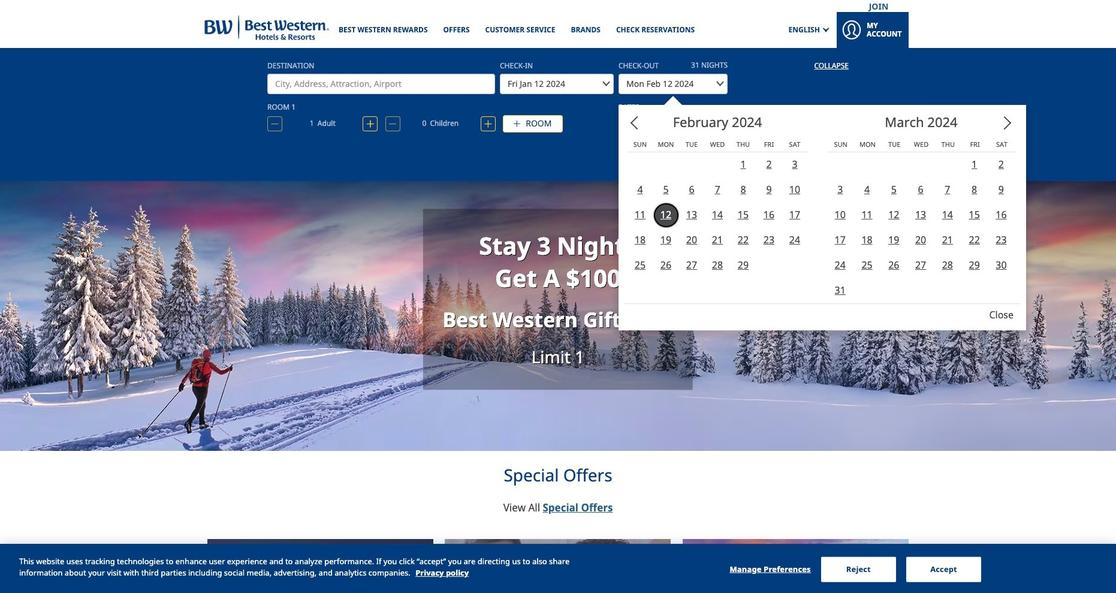 Task type: vqa. For each thing, say whether or not it's contained in the screenshot.
May 2024 grid
no



Task type: describe. For each thing, give the bounding box(es) containing it.
march 2024 grid
[[828, 137, 1016, 304]]

City, Address, Attraction, Airport text field
[[268, 74, 495, 94]]

low rate guaranteed image
[[445, 539, 671, 593]]

select check out date element
[[619, 62, 659, 71]]

select check in date element
[[500, 62, 533, 71]]

february 2024 grid
[[628, 137, 808, 279]]



Task type: locate. For each thing, give the bounding box(es) containing it.
search destination element
[[268, 62, 315, 71]]

special best western rewards offer image
[[208, 539, 433, 593]]

check-out date-picker calendar application
[[619, 105, 1027, 330]]

earn 3 free nights image
[[683, 539, 909, 593]]

best western hotels & resorts logo image
[[199, 12, 331, 48]]

None text field
[[500, 74, 614, 94], [619, 74, 728, 94], [500, 74, 614, 94], [619, 74, 728, 94]]



